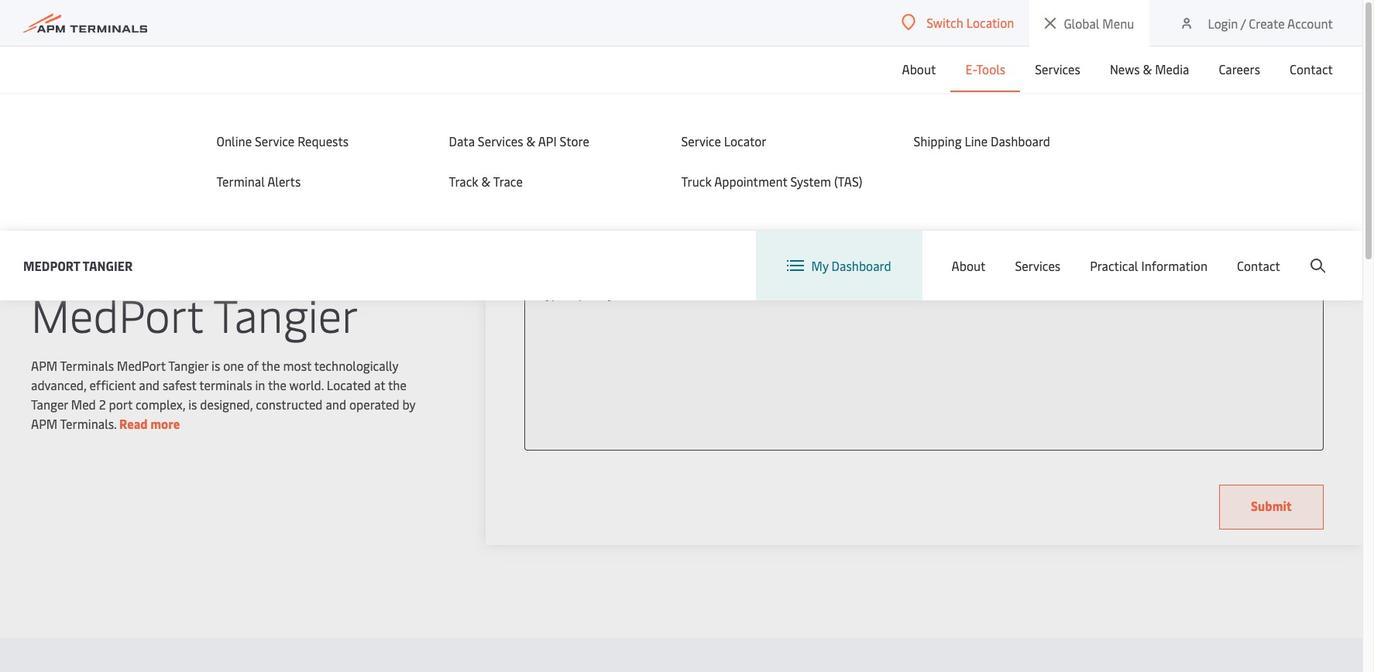 Task type: vqa. For each thing, say whether or not it's contained in the screenshot.
Read
yes



Task type: locate. For each thing, give the bounding box(es) containing it.
1 horizontal spatial contact button
[[1290, 46, 1333, 92]]

/
[[1241, 14, 1246, 31]]

about button
[[902, 46, 936, 92], [952, 231, 986, 301]]

0 horizontal spatial is
[[188, 396, 197, 413]]

practical
[[1090, 257, 1138, 274]]

2 vertical spatial apm
[[31, 415, 57, 432]]

services left the practical
[[1015, 257, 1061, 274]]

0 horizontal spatial service
[[255, 132, 295, 150]]

is
[[212, 357, 220, 374], [188, 396, 197, 413]]

& for news & media
[[1143, 60, 1152, 77]]

terminals inside apm terminals medport tangier
[[134, 231, 327, 292]]

1 vertical spatial of
[[247, 357, 259, 374]]

terminal
[[217, 173, 265, 190]]

of right one
[[247, 357, 259, 374]]

contact button
[[1290, 46, 1333, 92], [1237, 231, 1281, 301]]

data services & api store
[[449, 132, 589, 150]]

1 vertical spatial about
[[952, 257, 986, 274]]

1 vertical spatial apm
[[31, 357, 57, 374]]

switch location button
[[902, 14, 1014, 31]]

0 vertical spatial contact button
[[1290, 46, 1333, 92]]

0 vertical spatial about button
[[902, 46, 936, 92]]

0 horizontal spatial terminals
[[60, 357, 114, 374]]

apm terminals medport tangier
[[31, 231, 359, 345]]

technologically
[[314, 357, 398, 374]]

shipping
[[914, 132, 962, 150]]

news & media
[[1110, 60, 1190, 77]]

0 horizontal spatial contact button
[[1237, 231, 1281, 301]]

0 vertical spatial about
[[902, 60, 936, 77]]

tangier inside apm terminals medport tangier is one of the most technologically advanced, efficient and safest terminals in the world. located at the tanger med 2 port complex, is designed, constructed and operated by apm terminals.
[[168, 357, 209, 374]]

2 horizontal spatial tangier
[[213, 284, 359, 345]]

editable.
[[973, 178, 1021, 195]]

is down safest
[[188, 396, 197, 413]]

medport inside apm terminals medport tangier is one of the most technologically advanced, efficient and safest terminals in the world. located at the tanger med 2 port complex, is designed, constructed and operated by apm terminals.
[[117, 357, 166, 374]]

trace up container
[[600, 139, 651, 169]]

the right 'in'
[[268, 377, 287, 394]]

1 horizontal spatial of
[[686, 178, 697, 195]]

0 vertical spatial ids
[[738, 178, 755, 195]]

1 vertical spatial and
[[326, 396, 346, 413]]

0 vertical spatial terminals
[[134, 231, 327, 292]]

lading
[[701, 178, 735, 195]]

0 vertical spatial services
[[1035, 60, 1081, 77]]

is left one
[[212, 357, 220, 374]]

1 horizontal spatial about
[[952, 257, 986, 274]]

track for track & trace - import availability
[[524, 139, 574, 169]]

the
[[262, 357, 280, 374], [268, 377, 287, 394], [388, 377, 407, 394]]

1 horizontal spatial contact
[[1290, 60, 1333, 77]]

operated
[[349, 396, 399, 413]]

1 vertical spatial medport
[[31, 284, 203, 345]]

1 vertical spatial track
[[449, 173, 478, 190]]

ids right lading
[[738, 178, 755, 195]]

dashboard
[[991, 132, 1051, 150], [832, 257, 891, 274]]

1 vertical spatial ids
[[632, 287, 647, 302]]

tangier inside medport tangier link
[[82, 257, 133, 274]]

online service requests link
[[217, 132, 418, 150]]

services for news & media
[[1035, 60, 1081, 77]]

0 horizontal spatial dashboard
[[832, 257, 891, 274]]

0 horizontal spatial track
[[449, 173, 478, 190]]

medport inside apm terminals medport tangier
[[31, 284, 203, 345]]

& right news
[[1143, 60, 1152, 77]]

1 vertical spatial tangier
[[213, 284, 359, 345]]

create
[[1249, 14, 1285, 31]]

terminal alerts link
[[217, 173, 418, 190]]

2 vertical spatial medport
[[117, 357, 166, 374]]

services down global
[[1035, 60, 1081, 77]]

or left bill
[[651, 178, 662, 195]]

0 horizontal spatial about
[[902, 60, 936, 77]]

dashboard right the line
[[991, 132, 1051, 150]]

2 vertical spatial services
[[1015, 257, 1061, 274]]

services right data
[[478, 132, 523, 150]]

the up 'in'
[[262, 357, 280, 374]]

0 vertical spatial is
[[212, 357, 220, 374]]

1 vertical spatial contact
[[1237, 257, 1281, 274]]

complex,
[[136, 396, 185, 413]]

1 horizontal spatial service
[[681, 132, 721, 150]]

terminals.
[[60, 415, 116, 432]]

in
[[255, 377, 265, 394]]

track down data
[[449, 173, 478, 190]]

truck appointment system (tas) link
[[681, 173, 883, 190]]

0 horizontal spatial and
[[139, 377, 160, 394]]

1 vertical spatial trace
[[493, 173, 523, 190]]

services button down global
[[1035, 46, 1081, 92]]

0 vertical spatial dashboard
[[991, 132, 1051, 150]]

track up track & trace link
[[524, 139, 574, 169]]

service right online
[[255, 132, 295, 150]]

0 vertical spatial services button
[[1035, 46, 1081, 92]]

& left api
[[526, 132, 536, 150]]

1 apm from the top
[[31, 231, 124, 292]]

services button left the practical
[[1015, 231, 1061, 301]]

trace for track & trace - import availability
[[600, 139, 651, 169]]

0 vertical spatial apm
[[31, 231, 124, 292]]

service up the truck
[[681, 132, 721, 150]]

medport tangier
[[23, 257, 133, 274]]

1 vertical spatial terminals
[[60, 357, 114, 374]]

1 horizontal spatial tangier
[[168, 357, 209, 374]]

& inside news & media dropdown button
[[1143, 60, 1152, 77]]

global menu
[[1064, 15, 1135, 32]]

ids right your
[[632, 287, 647, 302]]

0 vertical spatial trace
[[600, 139, 651, 169]]

of inside apm terminals medport tangier is one of the most technologically advanced, efficient and safest terminals in the world. located at the tanger med 2 port complex, is designed, constructed and operated by apm terminals.
[[247, 357, 259, 374]]

0 vertical spatial tangier
[[82, 257, 133, 274]]

or right type on the top left of the page
[[566, 287, 576, 302]]

contact
[[1290, 60, 1333, 77], [1237, 257, 1281, 274]]

tangier for apm terminals medport tangier is one of the most technologically advanced, efficient and safest terminals in the world. located at the tanger med 2 port complex, is designed, constructed and operated by apm terminals.
[[168, 357, 209, 374]]

0 horizontal spatial or
[[566, 287, 576, 302]]

track & trace
[[449, 173, 523, 190]]

terminals for apm terminals medport tangier is one of the most technologically advanced, efficient and safest terminals in the world. located at the tanger med 2 port complex, is designed, constructed and operated by apm terminals.
[[60, 357, 114, 374]]

0 vertical spatial or
[[651, 178, 662, 195]]

track for track & trace
[[449, 173, 478, 190]]

dashboard inside dropdown button
[[832, 257, 891, 274]]

ids
[[738, 178, 755, 195], [632, 287, 647, 302]]

line
[[965, 132, 988, 150]]

apm
[[31, 231, 124, 292], [31, 357, 57, 374], [31, 415, 57, 432]]

2 apm from the top
[[31, 357, 57, 374]]

service
[[255, 132, 295, 150], [681, 132, 721, 150]]

please enter container or bill of lading ids (maximum 50 entries). the tags are re-editable.
[[524, 178, 1021, 195]]

1 horizontal spatial trace
[[600, 139, 651, 169]]

terminals
[[134, 231, 327, 292], [60, 357, 114, 374]]

2
[[99, 396, 106, 413]]

appointment
[[714, 173, 788, 190]]

switch location
[[927, 14, 1014, 31]]

& up enter
[[580, 139, 595, 169]]

are
[[936, 178, 954, 195]]

of
[[686, 178, 697, 195], [247, 357, 259, 374]]

dashboard right my
[[832, 257, 891, 274]]

your
[[608, 287, 630, 302]]

1 horizontal spatial track
[[524, 139, 574, 169]]

practical information button
[[1090, 231, 1208, 301]]

apm terminals medport tangier is one of the most technologically advanced, efficient and safest terminals in the world. located at the tanger med 2 port complex, is designed, constructed and operated by apm terminals.
[[31, 357, 415, 432]]

(maximum
[[758, 178, 817, 195]]

location
[[967, 14, 1014, 31]]

about
[[902, 60, 936, 77], [952, 257, 986, 274]]

& down data services & api store at the left of page
[[481, 173, 491, 190]]

2 vertical spatial tangier
[[168, 357, 209, 374]]

one
[[223, 357, 244, 374]]

1 service from the left
[[255, 132, 295, 150]]

3 apm from the top
[[31, 415, 57, 432]]

medport for apm terminals medport tangier is one of the most technologically advanced, efficient and safest terminals in the world. located at the tanger med 2 port complex, is designed, constructed and operated by apm terminals.
[[117, 357, 166, 374]]

terminals for apm terminals medport tangier
[[134, 231, 327, 292]]

1 horizontal spatial and
[[326, 396, 346, 413]]

tangier
[[82, 257, 133, 274], [213, 284, 359, 345], [168, 357, 209, 374]]

&
[[1143, 60, 1152, 77], [526, 132, 536, 150], [580, 139, 595, 169], [481, 173, 491, 190]]

terminals
[[199, 377, 252, 394]]

0 horizontal spatial tangier
[[82, 257, 133, 274]]

re-
[[957, 178, 973, 195]]

1 horizontal spatial about button
[[952, 231, 986, 301]]

1 vertical spatial services button
[[1015, 231, 1061, 301]]

of right bill
[[686, 178, 697, 195]]

trace left please
[[493, 173, 523, 190]]

0 horizontal spatial of
[[247, 357, 259, 374]]

0 horizontal spatial contact
[[1237, 257, 1281, 274]]

terminals inside apm terminals medport tangier is one of the most technologically advanced, efficient and safest terminals in the world. located at the tanger med 2 port complex, is designed, constructed and operated by apm terminals.
[[60, 357, 114, 374]]

most
[[283, 357, 312, 374]]

0 vertical spatial track
[[524, 139, 574, 169]]

0 horizontal spatial trace
[[493, 173, 523, 190]]

track
[[524, 139, 574, 169], [449, 173, 478, 190]]

information
[[1141, 257, 1208, 274]]

0 vertical spatial and
[[139, 377, 160, 394]]

1 vertical spatial contact button
[[1237, 231, 1281, 301]]

and down located at the left of page
[[326, 396, 346, 413]]

and
[[139, 377, 160, 394], [326, 396, 346, 413]]

tangier inside apm terminals medport tangier
[[213, 284, 359, 345]]

1 vertical spatial about button
[[952, 231, 986, 301]]

and up the complex,
[[139, 377, 160, 394]]

1 vertical spatial dashboard
[[832, 257, 891, 274]]

apm inside apm terminals medport tangier
[[31, 231, 124, 292]]

tools
[[977, 60, 1006, 77]]

1 horizontal spatial dashboard
[[991, 132, 1051, 150]]

apm for apm terminals medport tangier is one of the most technologically advanced, efficient and safest terminals in the world. located at the tanger med 2 port complex, is designed, constructed and operated by apm terminals.
[[31, 357, 57, 374]]

track & trace - import availability
[[524, 139, 843, 169]]

1 horizontal spatial terminals
[[134, 231, 327, 292]]



Task type: describe. For each thing, give the bounding box(es) containing it.
login / create account
[[1208, 14, 1333, 31]]

1 vertical spatial or
[[566, 287, 576, 302]]

here.
[[650, 287, 674, 302]]

the
[[886, 178, 906, 195]]

online service requests
[[217, 132, 349, 150]]

apm for apm terminals medport tangier
[[31, 231, 124, 292]]

about for left the about dropdown button
[[902, 60, 936, 77]]

global
[[1064, 15, 1100, 32]]

0 vertical spatial medport
[[23, 257, 80, 274]]

medport tangier link
[[23, 256, 133, 275]]

1 horizontal spatial is
[[212, 357, 220, 374]]

about for the bottommost the about dropdown button
[[952, 257, 986, 274]]

my
[[812, 257, 829, 274]]

login / create account link
[[1179, 0, 1333, 46]]

designed,
[[200, 396, 253, 413]]

import
[[671, 139, 736, 169]]

container
[[596, 178, 648, 195]]

tangier for apm terminals medport tangier
[[213, 284, 359, 345]]

my dashboard
[[812, 257, 891, 274]]

truck
[[681, 173, 712, 190]]

the right at
[[388, 377, 407, 394]]

paste
[[579, 287, 606, 302]]

e-tools button
[[966, 46, 1006, 92]]

availability
[[741, 139, 843, 169]]

account
[[1288, 14, 1333, 31]]

data
[[449, 132, 475, 150]]

switch
[[927, 14, 964, 31]]

read more
[[119, 415, 180, 432]]

shipping line dashboard link
[[914, 132, 1115, 150]]

1 horizontal spatial ids
[[738, 178, 755, 195]]

terminal alerts
[[217, 173, 301, 190]]

medport for apm terminals medport tangier
[[31, 284, 203, 345]]

2 service from the left
[[681, 132, 721, 150]]

login
[[1208, 14, 1238, 31]]

(tas)
[[834, 173, 863, 190]]

50
[[820, 178, 835, 195]]

1 vertical spatial is
[[188, 396, 197, 413]]

e-
[[966, 60, 977, 77]]

shipping line dashboard
[[914, 132, 1051, 150]]

media
[[1155, 60, 1190, 77]]

type or paste your ids here.
[[541, 287, 674, 302]]

practical information
[[1090, 257, 1208, 274]]

services for practical information
[[1015, 257, 1061, 274]]

read
[[119, 415, 148, 432]]

truck appointment system (tas)
[[681, 173, 863, 190]]

at
[[374, 377, 385, 394]]

store
[[560, 132, 589, 150]]

careers
[[1219, 60, 1260, 77]]

locator
[[724, 132, 767, 150]]

data services & api store link
[[449, 132, 650, 150]]

tags
[[909, 178, 933, 195]]

requests
[[298, 132, 349, 150]]

system
[[791, 173, 831, 190]]

& for track & trace - import availability
[[580, 139, 595, 169]]

located
[[327, 377, 371, 394]]

tanger
[[31, 396, 68, 413]]

entries).
[[838, 178, 883, 195]]

constructed
[[256, 396, 323, 413]]

0 vertical spatial contact
[[1290, 60, 1333, 77]]

1 horizontal spatial or
[[651, 178, 662, 195]]

-
[[657, 139, 665, 169]]

service locator link
[[681, 132, 883, 150]]

track & trace link
[[449, 173, 650, 190]]

0 horizontal spatial ids
[[632, 287, 647, 302]]

service locator
[[681, 132, 767, 150]]

1 vertical spatial services
[[478, 132, 523, 150]]

services button for news
[[1035, 46, 1081, 92]]

alerts
[[267, 173, 301, 190]]

services button for practical
[[1015, 231, 1061, 301]]

my dashboard button
[[787, 231, 891, 301]]

0 horizontal spatial about button
[[902, 46, 936, 92]]

advanced,
[[31, 377, 86, 394]]

menu
[[1103, 15, 1135, 32]]

by
[[402, 396, 415, 413]]

global menu button
[[1030, 0, 1150, 47]]

world.
[[289, 377, 324, 394]]

more
[[150, 415, 180, 432]]

0 vertical spatial of
[[686, 178, 697, 195]]

enter
[[564, 178, 593, 195]]

port
[[109, 396, 133, 413]]

& for track & trace
[[481, 173, 491, 190]]

efficient
[[89, 377, 136, 394]]

e-tools
[[966, 60, 1006, 77]]

read more link
[[119, 415, 180, 432]]

bill
[[665, 178, 683, 195]]

trace for track & trace
[[493, 173, 523, 190]]

careers button
[[1219, 46, 1260, 92]]

api
[[538, 132, 557, 150]]

please
[[524, 178, 561, 195]]

type
[[541, 287, 564, 302]]

news
[[1110, 60, 1140, 77]]

med
[[71, 396, 96, 413]]



